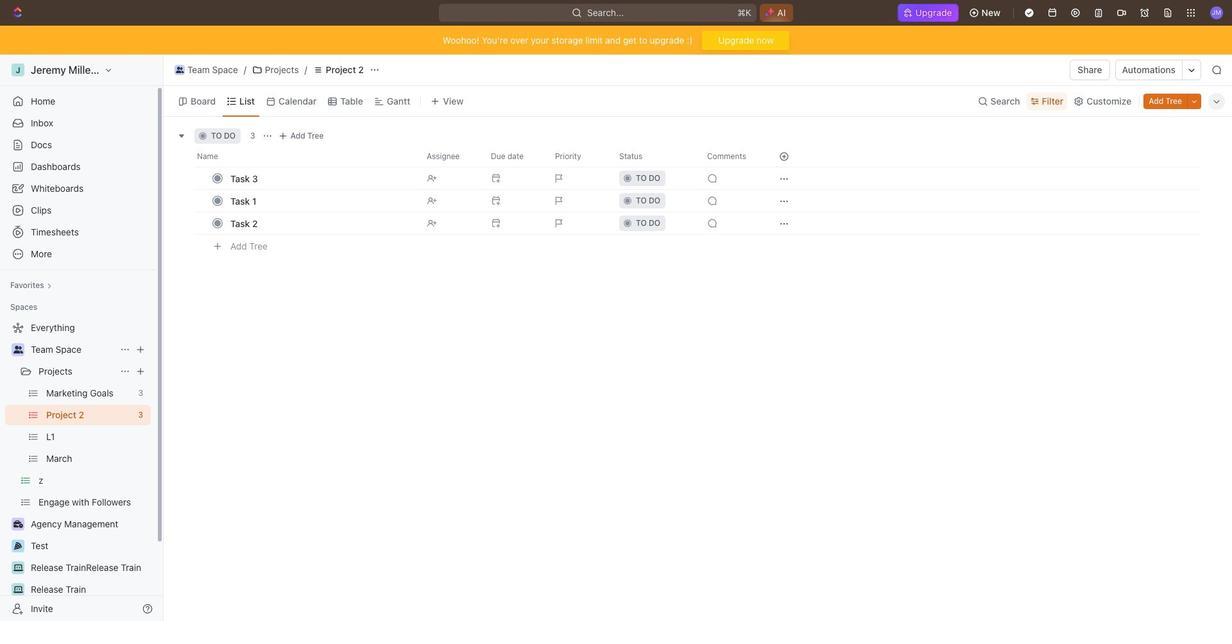 Task type: locate. For each thing, give the bounding box(es) containing it.
laptop code image
[[13, 564, 23, 572]]

1 horizontal spatial user group image
[[176, 67, 184, 73]]

0 horizontal spatial user group image
[[13, 346, 23, 354]]

business time image
[[13, 521, 23, 528]]

jeremy miller's workspace, , element
[[12, 64, 24, 76]]

tree
[[5, 318, 151, 621]]

user group image
[[176, 67, 184, 73], [13, 346, 23, 354]]

tree inside sidebar navigation
[[5, 318, 151, 621]]

user group image inside sidebar navigation
[[13, 346, 23, 354]]

0 vertical spatial user group image
[[176, 67, 184, 73]]

1 vertical spatial user group image
[[13, 346, 23, 354]]



Task type: describe. For each thing, give the bounding box(es) containing it.
laptop code image
[[13, 586, 23, 594]]

pizza slice image
[[14, 542, 22, 550]]

sidebar navigation
[[0, 55, 166, 621]]



Task type: vqa. For each thing, say whether or not it's contained in the screenshot.
Bob's Workspace, , element
no



